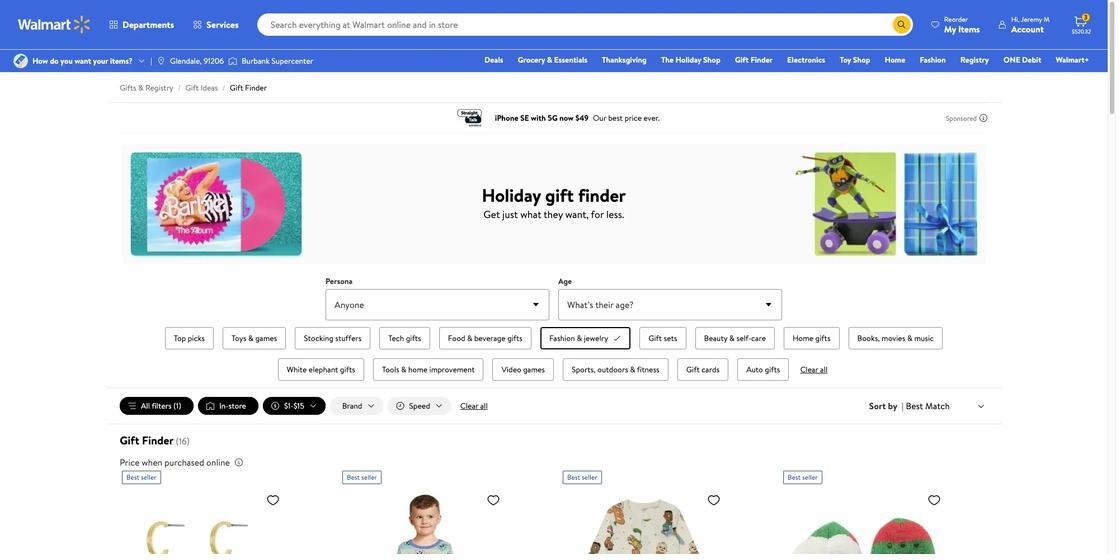 Task type: vqa. For each thing, say whether or not it's contained in the screenshot.
leftmost Candy,
no



Task type: locate. For each thing, give the bounding box(es) containing it.
| up gifts & registry link at the top left of page
[[151, 55, 152, 67]]

home gifts list item
[[782, 325, 842, 352]]

gift finder link down burbank
[[230, 82, 267, 93]]

gift finder link
[[731, 54, 778, 66], [230, 82, 267, 93]]

all inside list item
[[821, 364, 828, 376]]

2 best seller from the left
[[347, 473, 377, 483]]

& for fashion & jewelry
[[577, 333, 582, 344]]

my
[[945, 23, 957, 35]]

 image for burbank supercenter
[[228, 55, 237, 67]]

& left music
[[908, 333, 913, 344]]

elephant
[[309, 364, 338, 376]]

registry right gifts
[[145, 82, 174, 93]]

gift finder (16)
[[120, 433, 190, 449]]

gift sets
[[649, 333, 678, 344]]

registry
[[961, 54, 990, 66], [145, 82, 174, 93]]

one debit
[[1004, 54, 1042, 66]]

& inside button
[[467, 333, 473, 344]]

1 horizontal spatial gift finder link
[[731, 54, 778, 66]]

add to favorites list, women's holiday elf 3d cable knit chenille slipper socks, 1-pair, size 4-10 image
[[928, 494, 942, 508]]

0 vertical spatial gift finder link
[[731, 54, 778, 66]]

 image right 91206 in the top left of the page
[[228, 55, 237, 67]]

best match button
[[904, 399, 989, 414]]

what
[[521, 207, 542, 221]]

all inside button
[[481, 401, 488, 412]]

tools
[[382, 364, 400, 376]]

 image left how
[[13, 54, 28, 68]]

fashion for fashion & jewelry
[[550, 333, 575, 344]]

women's holiday elf 3d cable knit chenille slipper socks, 1-pair, size 4-10 image
[[784, 489, 946, 555]]

/ left gift ideas link
[[178, 82, 181, 93]]

home for home gifts
[[793, 333, 814, 344]]

holiday gift finder get just what they want, for less.
[[482, 183, 626, 221]]

& inside "button"
[[730, 333, 735, 344]]

clear all for the topmost clear all button
[[801, 364, 828, 376]]

91206
[[204, 55, 224, 67]]

0 horizontal spatial clear all
[[461, 401, 488, 412]]

 image
[[13, 54, 28, 68], [228, 55, 237, 67]]

shop right toy
[[854, 54, 871, 66]]

1 horizontal spatial finder
[[245, 82, 267, 93]]

gifts right 'auto'
[[765, 364, 781, 376]]

books, movies & music button
[[849, 328, 944, 350]]

burbank
[[242, 55, 270, 67]]

gift inside 'list item'
[[649, 333, 662, 344]]

2 horizontal spatial finder
[[751, 54, 773, 66]]

& right tools at the left bottom
[[401, 364, 407, 376]]

2 seller from the left
[[362, 473, 377, 483]]

food & beverage gifts list item
[[437, 325, 534, 352]]

| right by
[[903, 400, 904, 413]]

2 / from the left
[[223, 82, 226, 93]]

gift inside list item
[[687, 364, 700, 376]]

0 horizontal spatial finder
[[142, 433, 174, 449]]

3 seller from the left
[[582, 473, 598, 483]]

0 horizontal spatial fashion
[[550, 333, 575, 344]]

0 horizontal spatial registry
[[145, 82, 174, 93]]

music
[[915, 333, 935, 344]]

stocking stuffers button
[[295, 328, 371, 350]]

4 seller from the left
[[803, 473, 818, 483]]

Walmart Site-Wide search field
[[257, 13, 914, 36]]

gift left sets
[[649, 333, 662, 344]]

1 seller from the left
[[141, 473, 157, 483]]

finder up when
[[142, 433, 174, 449]]

toys & games list item
[[221, 325, 289, 352]]

$1-$15 button
[[263, 398, 326, 416]]

1 vertical spatial games
[[524, 364, 545, 376]]

0 vertical spatial games
[[256, 333, 277, 344]]

reorder my items
[[945, 14, 981, 35]]

group containing top picks
[[147, 325, 962, 384]]

fashion left jewelry
[[550, 333, 575, 344]]

0 horizontal spatial clear all button
[[456, 398, 493, 416]]

0 horizontal spatial  image
[[13, 54, 28, 68]]

1 vertical spatial home
[[793, 333, 814, 344]]

1 horizontal spatial  image
[[228, 55, 237, 67]]

clear all button down home gifts list item
[[796, 364, 833, 376]]

seller
[[141, 473, 157, 483], [362, 473, 377, 483], [582, 473, 598, 483], [803, 473, 818, 483]]

1 vertical spatial fashion
[[550, 333, 575, 344]]

group
[[147, 325, 962, 384]]

0 vertical spatial all
[[821, 364, 828, 376]]

clear all inside clear all button
[[461, 401, 488, 412]]

1 horizontal spatial registry
[[961, 54, 990, 66]]

0 vertical spatial clear all
[[801, 364, 828, 376]]

gift
[[736, 54, 749, 66], [185, 82, 199, 93], [230, 82, 243, 93], [649, 333, 662, 344], [687, 364, 700, 376], [120, 433, 139, 449]]

0 horizontal spatial /
[[178, 82, 181, 93]]

beverage
[[475, 333, 506, 344]]

gift left cards
[[687, 364, 700, 376]]

gift finder link left electronics link
[[731, 54, 778, 66]]

fitness
[[638, 364, 660, 376]]

1 horizontal spatial clear all
[[801, 364, 828, 376]]

clear down home gifts list item
[[801, 364, 819, 376]]

beauty & self-care button
[[696, 328, 775, 350]]

best for time and tru gold hoop earring trio for women, 3 pairs image
[[127, 473, 139, 483]]

top
[[174, 333, 186, 344]]

purchased
[[165, 457, 204, 469]]

best for women's holiday elf 3d cable knit chenille slipper socks, 1-pair, size 4-10 image
[[788, 473, 801, 483]]

cocomelon toddler one piece sleeper pajamas, sizes 12m-5t image
[[563, 489, 726, 555]]

& inside "link"
[[547, 54, 553, 66]]

gift sets list item
[[638, 325, 689, 352]]

games
[[256, 333, 277, 344], [524, 364, 545, 376]]

1 vertical spatial clear all button
[[456, 398, 493, 416]]

time and tru gold hoop earring trio for women, 3 pairs image
[[122, 489, 284, 555]]

search icon image
[[898, 20, 907, 29]]

0 vertical spatial registry
[[961, 54, 990, 66]]

finder down burbank
[[245, 82, 267, 93]]

add to favorites list, time and tru gold hoop earring trio for women, 3 pairs image
[[266, 494, 280, 508]]

toy
[[840, 54, 852, 66]]

gift cards button
[[678, 359, 729, 381]]

0 horizontal spatial home
[[793, 333, 814, 344]]

& right gifts
[[138, 82, 143, 93]]

finder left electronics link
[[751, 54, 773, 66]]

do
[[50, 55, 59, 67]]

movies
[[882, 333, 906, 344]]

0 vertical spatial holiday
[[676, 54, 702, 66]]

best seller for the cocomelon toddler one piece sleeper pajamas, sizes 12m-5t image
[[568, 473, 598, 483]]

items?
[[110, 55, 133, 67]]

holiday gift finder image
[[122, 144, 986, 265]]

0 horizontal spatial games
[[256, 333, 277, 344]]

one
[[1004, 54, 1021, 66]]

fashion down the my
[[921, 54, 947, 66]]

0 horizontal spatial gift finder link
[[230, 82, 267, 93]]

account
[[1012, 23, 1045, 35]]

how do you want your items?
[[32, 55, 133, 67]]

clear all down the improvement at left
[[461, 401, 488, 412]]

Search search field
[[257, 13, 914, 36]]

price when purchased online
[[120, 457, 230, 469]]

burbank supercenter
[[242, 55, 314, 67]]

& right toys on the left
[[248, 333, 254, 344]]

1 vertical spatial finder
[[245, 82, 267, 93]]

gifts up clear all list item
[[816, 333, 831, 344]]

sort
[[870, 400, 887, 413]]

1 vertical spatial clear
[[461, 401, 479, 412]]

fashion & jewelry button
[[541, 328, 631, 350]]

0 horizontal spatial |
[[151, 55, 152, 67]]

gift for gift cards
[[687, 364, 700, 376]]

gift up price
[[120, 433, 139, 449]]

home inside button
[[793, 333, 814, 344]]

deals link
[[480, 54, 509, 66]]

all filters (1) button
[[120, 398, 194, 416]]

gifts right beverage
[[508, 333, 523, 344]]

games right toys on the left
[[256, 333, 277, 344]]

gifts inside "button"
[[765, 364, 781, 376]]

tools & home improvement list item
[[371, 357, 486, 384]]

1 vertical spatial all
[[481, 401, 488, 412]]

departments
[[123, 18, 174, 31]]

gifts right tech
[[406, 333, 421, 344]]

clear inside sort and filter section 'element'
[[461, 401, 479, 412]]

& left jewelry
[[577, 333, 582, 344]]

1 best seller from the left
[[127, 473, 157, 483]]

clear all for clear all button to the left
[[461, 401, 488, 412]]

3 best seller from the left
[[568, 473, 598, 483]]

fashion inside button
[[550, 333, 575, 344]]

electronics link
[[783, 54, 831, 66]]

1 horizontal spatial clear
[[801, 364, 819, 376]]

stocking stuffers
[[304, 333, 362, 344]]

2 shop from the left
[[854, 54, 871, 66]]

1 horizontal spatial holiday
[[676, 54, 702, 66]]

filters
[[152, 401, 172, 412]]

clear all inside clear all list item
[[801, 364, 828, 376]]

shop left gift finder
[[704, 54, 721, 66]]

registry down the items
[[961, 54, 990, 66]]

add to favorites list, character snug fit pajamas long sleeve pant set, sizes 12m-5t image
[[487, 494, 501, 508]]

best seller for women's holiday elf 3d cable knit chenille slipper socks, 1-pair, size 4-10 image
[[788, 473, 818, 483]]

games right video
[[524, 364, 545, 376]]

books, movies & music
[[858, 333, 935, 344]]

walmart image
[[18, 16, 91, 34]]

0 horizontal spatial shop
[[704, 54, 721, 66]]

0 horizontal spatial holiday
[[482, 183, 541, 207]]

1 horizontal spatial |
[[903, 400, 904, 413]]

gifts right elephant
[[340, 364, 355, 376]]

& for grocery & essentials
[[547, 54, 553, 66]]

gift ideas link
[[185, 82, 218, 93]]

home gifts
[[793, 333, 831, 344]]

stuffers
[[336, 333, 362, 344]]

gift sets button
[[640, 328, 687, 350]]

gift for gift finder (16)
[[120, 433, 139, 449]]

best for character snug fit pajamas long sleeve pant set, sizes 12m-5t 'image'
[[347, 473, 360, 483]]

& right the grocery
[[547, 54, 553, 66]]

1 / from the left
[[178, 82, 181, 93]]

gift cards list item
[[676, 357, 731, 384]]

1 horizontal spatial clear all button
[[796, 364, 833, 376]]

auto gifts list item
[[736, 357, 792, 384]]

1 horizontal spatial games
[[524, 364, 545, 376]]

electronics
[[788, 54, 826, 66]]

1 horizontal spatial /
[[223, 82, 226, 93]]

& left the 'self-'
[[730, 333, 735, 344]]

the holiday shop link
[[657, 54, 726, 66]]

home up clear all list item
[[793, 333, 814, 344]]

best match
[[907, 400, 951, 413]]

1 horizontal spatial fashion
[[921, 54, 947, 66]]

/ right ideas
[[223, 82, 226, 93]]

grocery & essentials
[[518, 54, 588, 66]]

0 horizontal spatial clear
[[461, 401, 479, 412]]

2 vertical spatial finder
[[142, 433, 174, 449]]

1 vertical spatial clear all
[[461, 401, 488, 412]]

0 vertical spatial finder
[[751, 54, 773, 66]]

best for the cocomelon toddler one piece sleeper pajamas, sizes 12m-5t image
[[568, 473, 581, 483]]

1 horizontal spatial all
[[821, 364, 828, 376]]

clear all down home gifts list item
[[801, 364, 828, 376]]

home down search icon
[[885, 54, 906, 66]]

age
[[559, 276, 572, 287]]

gift for gift finder
[[736, 54, 749, 66]]

sports, outdoors & fitness list item
[[561, 357, 671, 384]]

1 horizontal spatial shop
[[854, 54, 871, 66]]

clear inside list item
[[801, 364, 819, 376]]

in-store
[[220, 401, 246, 412]]

0 vertical spatial fashion
[[921, 54, 947, 66]]

1 vertical spatial registry
[[145, 82, 174, 93]]

store
[[229, 401, 246, 412]]

0 vertical spatial |
[[151, 55, 152, 67]]

& right food
[[467, 333, 473, 344]]

1 shop from the left
[[704, 54, 721, 66]]

fashion
[[921, 54, 947, 66], [550, 333, 575, 344]]

gifts inside button
[[508, 333, 523, 344]]

finder
[[579, 183, 626, 207]]

4 best seller from the left
[[788, 473, 818, 483]]

clear down the improvement at left
[[461, 401, 479, 412]]

0 vertical spatial home
[[885, 54, 906, 66]]

clear all button down the improvement at left
[[456, 398, 493, 416]]

|
[[151, 55, 152, 67], [903, 400, 904, 413]]

1 horizontal spatial home
[[885, 54, 906, 66]]

finder
[[751, 54, 773, 66], [245, 82, 267, 93], [142, 433, 174, 449]]

1 vertical spatial holiday
[[482, 183, 541, 207]]

gift right the holiday shop
[[736, 54, 749, 66]]

white elephant gifts button
[[278, 359, 364, 381]]

 image
[[157, 57, 166, 66]]

0 horizontal spatial all
[[481, 401, 488, 412]]

sports, outdoors & fitness button
[[563, 359, 669, 381]]

books,
[[858, 333, 881, 344]]

gifts for auto gifts
[[765, 364, 781, 376]]

items
[[959, 23, 981, 35]]

0 vertical spatial clear
[[801, 364, 819, 376]]

improvement
[[430, 364, 475, 376]]

1 vertical spatial |
[[903, 400, 904, 413]]

books, movies & music list item
[[847, 325, 946, 352]]

clear all
[[801, 364, 828, 376], [461, 401, 488, 412]]

& left fitness
[[631, 364, 636, 376]]

sports, outdoors & fitness
[[572, 364, 660, 376]]



Task type: describe. For each thing, give the bounding box(es) containing it.
beauty
[[705, 333, 728, 344]]

thanksgiving link
[[597, 54, 652, 66]]

one debit link
[[999, 54, 1047, 66]]

best seller for time and tru gold hoop earring trio for women, 3 pairs image
[[127, 473, 157, 483]]

grocery
[[518, 54, 545, 66]]

character snug fit pajamas long sleeve pant set, sizes 12m-5t image
[[343, 489, 505, 555]]

self-
[[737, 333, 752, 344]]

& inside "list item"
[[631, 364, 636, 376]]

toys
[[232, 333, 247, 344]]

gift cards
[[687, 364, 720, 376]]

sports,
[[572, 364, 596, 376]]

fashion for fashion
[[921, 54, 947, 66]]

& for food & beverage gifts
[[467, 333, 473, 344]]

| inside sort and filter section 'element'
[[903, 400, 904, 413]]

brand
[[343, 401, 362, 412]]

cards
[[702, 364, 720, 376]]

best inside popup button
[[907, 400, 924, 413]]

want,
[[566, 207, 589, 221]]

& for tools & home improvement
[[401, 364, 407, 376]]

gifts & registry link
[[120, 82, 174, 93]]

$520.32
[[1073, 27, 1092, 35]]

gift
[[546, 183, 574, 207]]

holiday inside holiday gift finder get just what they want, for less.
[[482, 183, 541, 207]]

gift for gift sets
[[649, 333, 662, 344]]

picks
[[188, 333, 205, 344]]

all for clear all button to the left
[[481, 401, 488, 412]]

ideas
[[201, 82, 218, 93]]

deals
[[485, 54, 504, 66]]

3 $520.32
[[1073, 12, 1092, 35]]

reorder
[[945, 14, 969, 24]]

persona
[[326, 276, 353, 287]]

tech gifts
[[389, 333, 421, 344]]

beauty & self-care
[[705, 333, 766, 344]]

white elephant gifts
[[287, 364, 355, 376]]

want
[[75, 55, 91, 67]]

$1-$15
[[284, 401, 304, 412]]

glendale, 91206
[[170, 55, 224, 67]]

home link
[[880, 54, 911, 66]]

toy shop
[[840, 54, 871, 66]]

care
[[752, 333, 766, 344]]

gifts for tech gifts
[[406, 333, 421, 344]]

services
[[207, 18, 239, 31]]

services button
[[184, 11, 248, 38]]

seller for character snug fit pajamas long sleeve pant set, sizes 12m-5t 'image'
[[362, 473, 377, 483]]

gift left ideas
[[185, 82, 199, 93]]

all for the topmost clear all button
[[821, 364, 828, 376]]

food & beverage gifts button
[[439, 328, 532, 350]]

sets
[[664, 333, 678, 344]]

clear all list item
[[796, 357, 833, 384]]

food & beverage gifts
[[448, 333, 523, 344]]

& for gifts & registry / gift ideas / gift finder
[[138, 82, 143, 93]]

m
[[1044, 14, 1050, 24]]

all
[[141, 401, 150, 412]]

& for toys & games
[[248, 333, 254, 344]]

debit
[[1023, 54, 1042, 66]]

finder for gift finder
[[751, 54, 773, 66]]

& for beauty & self-care
[[730, 333, 735, 344]]

gifts for home gifts
[[816, 333, 831, 344]]

top picks
[[174, 333, 205, 344]]

$1-
[[284, 401, 294, 412]]

brand button
[[330, 398, 384, 416]]

speed
[[410, 401, 430, 412]]

white elephant gifts list item
[[276, 357, 367, 384]]

gift right ideas
[[230, 82, 243, 93]]

seller for women's holiday elf 3d cable knit chenille slipper socks, 1-pair, size 4-10 image
[[803, 473, 818, 483]]

seller for the cocomelon toddler one piece sleeper pajamas, sizes 12m-5t image
[[582, 473, 598, 483]]

0 vertical spatial clear all button
[[796, 364, 833, 376]]

essentials
[[555, 54, 588, 66]]

by
[[889, 400, 898, 413]]

beauty & self-care list item
[[693, 325, 778, 352]]

top picks list item
[[163, 325, 216, 352]]

gifts inside button
[[340, 364, 355, 376]]

auto
[[747, 364, 764, 376]]

online
[[206, 457, 230, 469]]

jeremy
[[1022, 14, 1043, 24]]

seller for time and tru gold hoop earring trio for women, 3 pairs image
[[141, 473, 157, 483]]

toys & games button
[[223, 328, 286, 350]]

get
[[484, 207, 500, 221]]

walmart+
[[1057, 54, 1090, 66]]

stocking stuffers list item
[[293, 325, 373, 352]]

tools & home improvement button
[[373, 359, 484, 381]]

 image for how do you want your items?
[[13, 54, 28, 68]]

the holiday shop
[[662, 54, 721, 66]]

fashion & jewelry
[[550, 333, 609, 344]]

video games list item
[[491, 357, 557, 384]]

gift finder
[[736, 54, 773, 66]]

just
[[503, 207, 518, 221]]

video games
[[502, 364, 545, 376]]

tech gifts list item
[[378, 325, 433, 352]]

home for home
[[885, 54, 906, 66]]

video
[[502, 364, 522, 376]]

games inside 'button'
[[524, 364, 545, 376]]

games inside button
[[256, 333, 277, 344]]

1 vertical spatial gift finder link
[[230, 82, 267, 93]]

you
[[60, 55, 73, 67]]

sort and filter section element
[[106, 389, 1002, 424]]

legal information image
[[235, 459, 244, 468]]

walmart+ link
[[1052, 54, 1095, 66]]

they
[[544, 207, 563, 221]]

auto gifts
[[747, 364, 781, 376]]

fashion & jewelry list item
[[539, 325, 633, 352]]

home gifts button
[[784, 328, 840, 350]]

all filters (1)
[[141, 401, 181, 412]]

top picks button
[[165, 328, 214, 350]]

tech
[[389, 333, 404, 344]]

fashion link
[[916, 54, 952, 66]]

departments button
[[100, 11, 184, 38]]

less.
[[607, 207, 625, 221]]

(1)
[[174, 401, 181, 412]]

add to favorites list, cocomelon toddler one piece sleeper pajamas, sizes 12m-5t image
[[708, 494, 721, 508]]

finder for gift finder (16)
[[142, 433, 174, 449]]

food
[[448, 333, 466, 344]]

supercenter
[[272, 55, 314, 67]]

best seller for character snug fit pajamas long sleeve pant set, sizes 12m-5t 'image'
[[347, 473, 377, 483]]



